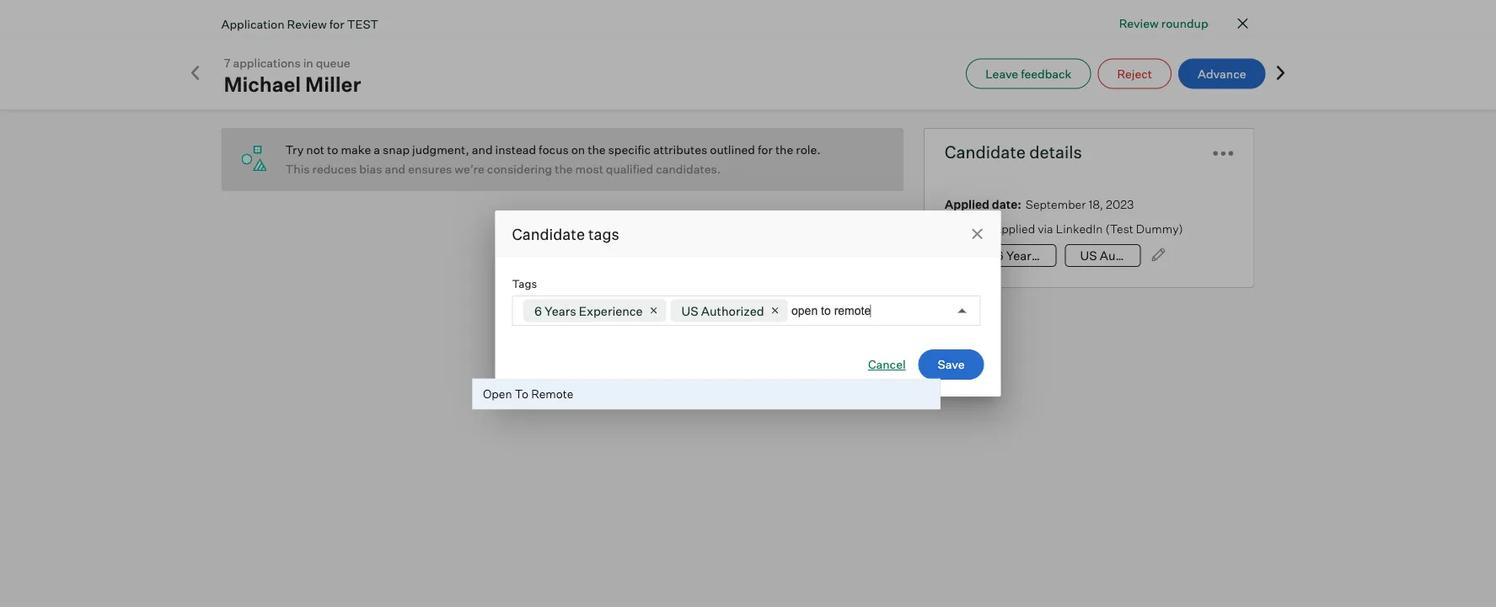 Task type: locate. For each thing, give the bounding box(es) containing it.
0 horizontal spatial review
[[287, 16, 327, 31]]

candidate up tags
[[512, 225, 585, 244]]

instead
[[495, 142, 536, 157]]

us authorized inside candidate tags dialog
[[682, 303, 764, 319]]

focus
[[539, 142, 569, 157]]

1 horizontal spatial for
[[758, 142, 773, 157]]

applied
[[945, 197, 989, 212], [993, 221, 1035, 236]]

1 vertical spatial applied
[[993, 221, 1035, 236]]

1 vertical spatial us authorized
[[682, 303, 764, 319]]

authorized
[[1100, 248, 1163, 263], [701, 303, 764, 319]]

0 horizontal spatial for
[[329, 16, 344, 31]]

0 horizontal spatial authorized
[[701, 303, 764, 319]]

leave
[[985, 66, 1018, 81]]

1 vertical spatial for
[[758, 142, 773, 157]]

and
[[472, 142, 493, 157], [385, 162, 406, 177]]

for inside try not to make a snap judgment, and instead focus on the specific attributes outlined for the role. this reduces bias and ensures we're considering the most qualified candidates.
[[758, 142, 773, 157]]

us right experience
[[682, 303, 698, 319]]

source: applied via linkedin (test dummy)
[[945, 221, 1183, 236]]

2023
[[1106, 197, 1134, 212]]

candidate inside dialog
[[512, 225, 585, 244]]

date:
[[992, 197, 1021, 212]]

0 vertical spatial candidate
[[945, 142, 1026, 163]]

leave feedback
[[985, 66, 1072, 81]]

1 horizontal spatial applied
[[993, 221, 1035, 236]]

roundup
[[1161, 16, 1208, 30]]

not
[[306, 142, 324, 157]]

7
[[224, 56, 231, 70]]

application
[[221, 16, 285, 31]]

candidate for candidate details
[[945, 142, 1026, 163]]

applied down date:
[[993, 221, 1035, 236]]

reject
[[1117, 66, 1152, 81]]

feedback
[[1021, 66, 1072, 81]]

try
[[285, 142, 304, 157]]

0 vertical spatial authorized
[[1100, 248, 1163, 263]]

1 horizontal spatial and
[[472, 142, 493, 157]]

remote
[[531, 387, 573, 402]]

ensures
[[408, 162, 452, 177]]

0 vertical spatial us
[[1080, 248, 1097, 263]]

0 horizontal spatial candidate
[[512, 225, 585, 244]]

try not to make a snap judgment, and instead focus on the specific attributes outlined for the role. this reduces bias and ensures we're considering the most qualified candidates.
[[285, 142, 821, 177]]

review roundup link
[[1119, 14, 1208, 32]]

close image
[[1233, 13, 1253, 34]]

us authorized
[[1080, 248, 1163, 263], [682, 303, 764, 319]]

most
[[575, 162, 603, 177]]

7 applications in queue michael miller
[[224, 56, 361, 97]]

linkedin
[[1056, 221, 1103, 236]]

0 horizontal spatial applied
[[945, 197, 989, 212]]

we're
[[455, 162, 484, 177]]

make
[[341, 142, 371, 157]]

review up in
[[287, 16, 327, 31]]

next image
[[1272, 64, 1289, 81]]

candidate tags
[[512, 225, 619, 244]]

1 vertical spatial us
[[682, 303, 698, 319]]

review roundup
[[1119, 16, 1208, 30]]

details
[[1029, 142, 1082, 163]]

for right outlined
[[758, 142, 773, 157]]

and up we're
[[472, 142, 493, 157]]

and down snap
[[385, 162, 406, 177]]

1 vertical spatial authorized
[[701, 303, 764, 319]]

michael miller link
[[224, 72, 361, 97]]

0 vertical spatial applied
[[945, 197, 989, 212]]

the left role.
[[775, 142, 793, 157]]

miller
[[305, 72, 361, 97]]

tags:
[[945, 247, 976, 262]]

reject button
[[1098, 59, 1172, 89]]

years
[[545, 303, 576, 319]]

1 horizontal spatial us
[[1080, 248, 1097, 263]]

us
[[1080, 248, 1097, 263], [682, 303, 698, 319]]

the down focus at the top of page
[[555, 162, 573, 177]]

1 horizontal spatial candidate
[[945, 142, 1026, 163]]

candidate up date:
[[945, 142, 1026, 163]]

18,
[[1089, 197, 1103, 212]]

for
[[329, 16, 344, 31], [758, 142, 773, 157]]

candidate
[[945, 142, 1026, 163], [512, 225, 585, 244]]

0 horizontal spatial us
[[682, 303, 698, 319]]

0 horizontal spatial and
[[385, 162, 406, 177]]

the right the on
[[588, 142, 606, 157]]

bias
[[359, 162, 382, 177]]

review
[[1119, 16, 1159, 30], [287, 16, 327, 31]]

the
[[588, 142, 606, 157], [775, 142, 793, 157], [555, 162, 573, 177]]

applied up source:
[[945, 197, 989, 212]]

1 horizontal spatial us authorized
[[1080, 248, 1163, 263]]

us down 'linkedin'
[[1080, 248, 1097, 263]]

1 vertical spatial candidate
[[512, 225, 585, 244]]

(test
[[1105, 221, 1133, 236]]

1 vertical spatial and
[[385, 162, 406, 177]]

0 horizontal spatial us authorized
[[682, 303, 764, 319]]

for left test
[[329, 16, 344, 31]]

this
[[285, 162, 310, 177]]

open
[[483, 387, 512, 402]]

0 vertical spatial and
[[472, 142, 493, 157]]

0 vertical spatial for
[[329, 16, 344, 31]]

candidate details
[[945, 142, 1082, 163]]

review left roundup at top right
[[1119, 16, 1159, 30]]



Task type: vqa. For each thing, say whether or not it's contained in the screenshot.
+ ADD
no



Task type: describe. For each thing, give the bounding box(es) containing it.
0 horizontal spatial the
[[555, 162, 573, 177]]

open to remote
[[483, 387, 573, 402]]

candidate actions element
[[1213, 137, 1234, 167]]

outlined
[[710, 142, 755, 157]]

michael
[[224, 72, 301, 97]]

candidates.
[[656, 162, 721, 177]]

previous element
[[187, 64, 204, 83]]

applied date: september 18, 2023
[[945, 197, 1134, 212]]

cancel link
[[868, 357, 906, 373]]

september
[[1026, 197, 1086, 212]]

cancel
[[868, 357, 906, 372]]

via
[[1038, 221, 1053, 236]]

a
[[374, 142, 380, 157]]

advance button
[[1178, 59, 1266, 89]]

tags
[[512, 277, 537, 290]]

6 years experience
[[534, 303, 643, 319]]

specific
[[608, 142, 651, 157]]

source:
[[945, 221, 989, 236]]

2 horizontal spatial the
[[775, 142, 793, 157]]

application review for test
[[221, 16, 378, 31]]

to
[[515, 387, 529, 402]]

save button
[[918, 350, 984, 380]]

on
[[571, 142, 585, 157]]

in
[[303, 56, 313, 70]]

leave feedback button
[[966, 59, 1091, 89]]

attributes
[[653, 142, 707, 157]]

next element
[[1272, 64, 1289, 83]]

1 horizontal spatial review
[[1119, 16, 1159, 30]]

us inside candidate tags dialog
[[682, 303, 698, 319]]

snap
[[383, 142, 410, 157]]

applications
[[233, 56, 301, 70]]

experience
[[579, 303, 643, 319]]

to
[[327, 142, 338, 157]]

judgment,
[[412, 142, 469, 157]]

add a candidate tag image
[[1152, 248, 1165, 262]]

dummy)
[[1136, 221, 1183, 236]]

advance
[[1198, 66, 1246, 81]]

queue
[[316, 56, 350, 70]]

1 horizontal spatial the
[[588, 142, 606, 157]]

6
[[534, 303, 542, 319]]

authorized inside candidate tags dialog
[[701, 303, 764, 319]]

0 vertical spatial us authorized
[[1080, 248, 1163, 263]]

qualified
[[606, 162, 653, 177]]

role.
[[796, 142, 821, 157]]

save
[[938, 357, 965, 372]]

1 horizontal spatial authorized
[[1100, 248, 1163, 263]]

reduces
[[312, 162, 357, 177]]

candidate tags dialog
[[495, 211, 1001, 397]]

tags
[[588, 225, 619, 244]]

considering
[[487, 162, 552, 177]]

candidate for candidate tags
[[512, 225, 585, 244]]

test
[[347, 16, 378, 31]]

Tags text field
[[791, 305, 872, 318]]

candidate actions image
[[1213, 151, 1234, 156]]



